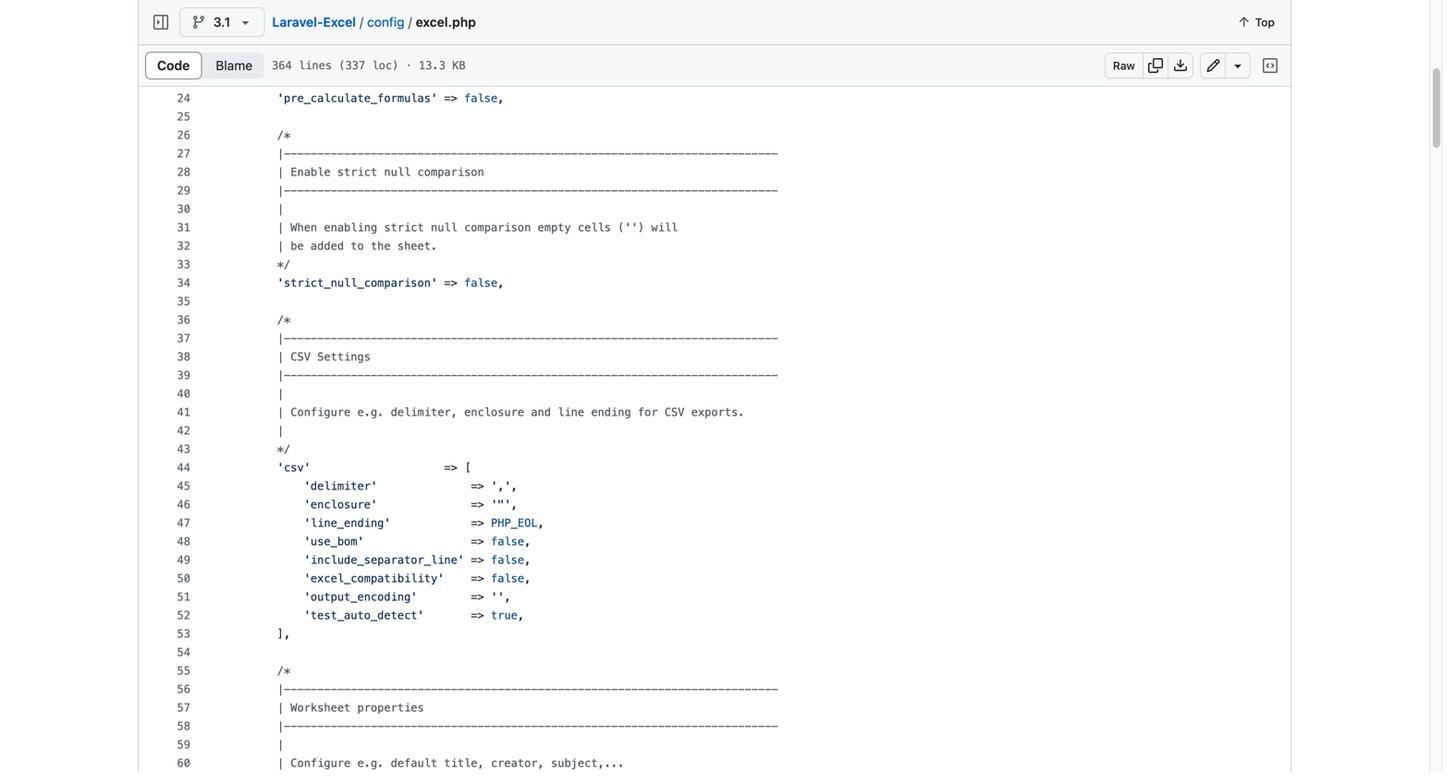 Task type: describe. For each thing, give the bounding box(es) containing it.
to
[[351, 240, 364, 253]]

laravel-excel / config / excel.php
[[272, 14, 476, 30]]

53
[[177, 628, 190, 641]]

for
[[638, 406, 658, 419]]

enable
[[291, 166, 331, 179]]

23 24 25 26 27 28 29 30 31 32 33 34 35 36 37 38 39 40 41 42 43 44 45 46 47 48 49 50 51 52 53 54 55 56 57 58 59 60
[[177, 74, 190, 771]]

, inside |-------------------------------------------------------------------------- | pre-calculate formulas during export |-------------------------------------------------------------------------- */ 'pre_calculate_formulas' => false ,
[[498, 92, 504, 105]]

line
[[558, 406, 584, 419]]

title,
[[444, 758, 484, 771]]

'strict_null_comparison'
[[277, 277, 437, 290]]

29
[[177, 184, 190, 197]]

*/ inside |-------------------------------------------------------------------------- | pre-calculate formulas during export |-------------------------------------------------------------------------- */ 'pre_calculate_formulas' => false ,
[[277, 74, 291, 86]]

*/ inside /* |-------------------------------------------------------------------------- | enable strict null comparison |-------------------------------------------------------------------------- | | when enabling strict null comparison empty cells ('') will | be added to the sheet. */ 'strict_null_comparison' => false ,
[[277, 258, 291, 271]]

'excel_compatibility'
[[304, 573, 444, 586]]

'line_ending'
[[304, 517, 391, 530]]

0 vertical spatial csv
[[291, 351, 311, 364]]

the
[[371, 240, 391, 253]]

1 horizontal spatial strict
[[384, 221, 424, 234]]

laravel-excel link
[[272, 14, 356, 30]]

33
[[177, 258, 190, 271]]

'enclosure'
[[304, 499, 377, 512]]

4 |- from the top
[[277, 184, 291, 197]]

8 |- from the top
[[277, 721, 291, 734]]

2 / from the left
[[408, 14, 412, 30]]

0 vertical spatial comparison
[[417, 166, 484, 179]]

35
[[177, 295, 190, 308]]

true
[[491, 610, 518, 623]]

8 | from the top
[[277, 406, 284, 419]]

side panel image
[[153, 15, 168, 30]]

'output_encoding'
[[304, 591, 417, 604]]

43
[[177, 443, 190, 456]]

42
[[177, 425, 190, 438]]

false inside |-------------------------------------------------------------------------- | pre-calculate formulas during export |-------------------------------------------------------------------------- */ 'pre_calculate_formulas' => false ,
[[464, 92, 498, 105]]

=> inside /* |-------------------------------------------------------------------------- | enable strict null comparison |-------------------------------------------------------------------------- | | when enabling strict null comparison empty cells ('') will | be added to the sheet. */ 'strict_null_comparison' => false ,
[[444, 277, 458, 290]]

kb
[[452, 59, 466, 72]]

27
[[177, 147, 190, 160]]

47
[[177, 517, 190, 530]]

laravel-
[[272, 14, 323, 30]]

55
[[177, 665, 190, 678]]

enabling
[[324, 221, 377, 234]]

],
[[277, 628, 291, 641]]

during
[[444, 37, 484, 49]]

php_eol
[[491, 517, 538, 530]]

1 horizontal spatial null
[[431, 221, 458, 234]]

('')
[[618, 221, 645, 234]]

cells
[[578, 221, 611, 234]]

e.g. for delimiter,
[[357, 406, 384, 419]]

raw
[[1113, 59, 1135, 72]]

39
[[177, 369, 190, 382]]

7 |- from the top
[[277, 684, 291, 697]]

6 |- from the top
[[277, 369, 291, 382]]

*/ inside /* |-------------------------------------------------------------------------- | csv settings |-------------------------------------------------------------------------- | | configure e.g. delimiter, enclosure and line ending for csv exports. | */ 'csv' => [ 'delimiter' => ',' , 'enclosure' => '"' , 'line_ending' => php_eol , 'use_bom' => false , 'include_separator_line' => false , 'excel_compatibility' => false , 'output_encoding' => '' , 'test_auto_detect' => true , ],
[[277, 443, 291, 456]]

sheet.
[[397, 240, 437, 253]]

| inside |-------------------------------------------------------------------------- | pre-calculate formulas during export |-------------------------------------------------------------------------- */ 'pre_calculate_formulas' => false ,
[[277, 37, 284, 49]]

code
[[157, 58, 190, 73]]

44
[[177, 462, 190, 475]]

config link
[[367, 14, 405, 30]]

38
[[177, 351, 190, 364]]

3.1 button
[[179, 7, 265, 37]]

4 | from the top
[[277, 221, 284, 234]]

'include_separator_line'
[[304, 554, 464, 567]]

excel
[[323, 14, 356, 30]]

pre-
[[291, 37, 317, 49]]

default
[[391, 758, 437, 771]]

57
[[177, 702, 190, 715]]

creator,
[[491, 758, 544, 771]]

'use_bom'
[[304, 536, 364, 549]]

/* |-------------------------------------------------------------------------- | csv settings |-------------------------------------------------------------------------- | | configure e.g. delimiter, enclosure and line ending for csv exports. | */ 'csv' => [ 'delimiter' => ',' , 'enclosure' => '"' , 'line_ending' => php_eol , 'use_bom' => false , 'include_separator_line' => false , 'excel_compatibility' => false , 'output_encoding' => '' , 'test_auto_detect' => true , ],
[[224, 314, 778, 641]]

=> inside |-------------------------------------------------------------------------- | pre-calculate formulas during export |-------------------------------------------------------------------------- */ 'pre_calculate_formulas' => false ,
[[444, 92, 458, 105]]

49
[[177, 554, 190, 567]]

41
[[177, 406, 190, 419]]

(337
[[339, 59, 365, 72]]

ending
[[591, 406, 631, 419]]

'delimiter'
[[304, 480, 377, 493]]

/* |-------------------------------------------------------------------------- | enable strict null comparison |-------------------------------------------------------------------------- | | when enabling strict null comparison empty cells ('') will | be added to the sheet. */ 'strict_null_comparison' => false ,
[[224, 129, 778, 290]]

3 |- from the top
[[277, 147, 291, 160]]

git branch image
[[191, 15, 206, 30]]

1 / from the left
[[360, 14, 363, 30]]

configure for csv
[[291, 406, 351, 419]]

26
[[177, 129, 190, 142]]

52
[[177, 610, 190, 623]]

2 |- from the top
[[277, 55, 291, 68]]

raw link
[[1105, 53, 1144, 79]]

will
[[651, 221, 678, 234]]

copy raw content image
[[1148, 58, 1163, 73]]

config
[[367, 14, 405, 30]]

48
[[177, 536, 190, 549]]

false inside /* |-------------------------------------------------------------------------- | enable strict null comparison |-------------------------------------------------------------------------- | | when enabling strict null comparison empty cells ('') will | be added to the sheet. */ 'strict_null_comparison' => false ,
[[464, 277, 498, 290]]

lines
[[299, 59, 332, 72]]

23
[[177, 74, 190, 86]]

0 horizontal spatial null
[[384, 166, 411, 179]]

'csv'
[[277, 462, 311, 475]]



Task type: locate. For each thing, give the bounding box(es) containing it.
comparison up sheet.
[[417, 166, 484, 179]]

csv left settings
[[291, 351, 311, 364]]

comparison
[[417, 166, 484, 179], [464, 221, 531, 234]]

1 | from the top
[[277, 37, 284, 49]]

configure down settings
[[291, 406, 351, 419]]

loc)
[[372, 59, 399, 72]]

46
[[177, 499, 190, 512]]

2 */ from the top
[[277, 258, 291, 271]]

1 vertical spatial e.g.
[[357, 758, 384, 771]]

2 vertical spatial /*
[[277, 665, 291, 678]]

''
[[491, 591, 504, 604]]

excel.php
[[416, 14, 476, 30]]

strict right enable
[[337, 166, 377, 179]]

configure inside /* |-------------------------------------------------------------------------- | worksheet properties |-------------------------------------------------------------------------- | | configure e.g. default title, creator, subject,...
[[291, 758, 351, 771]]

-
[[291, 18, 297, 31], [297, 18, 304, 31], [304, 18, 311, 31], [311, 18, 317, 31], [317, 18, 324, 31], [324, 18, 331, 31], [331, 18, 337, 31], [337, 18, 344, 31], [344, 18, 351, 31], [351, 18, 357, 31], [357, 18, 364, 31], [364, 18, 371, 31], [371, 18, 377, 31], [377, 18, 384, 31], [384, 18, 391, 31], [391, 18, 397, 31], [397, 18, 404, 31], [404, 18, 411, 31], [411, 18, 417, 31], [417, 18, 424, 31], [424, 18, 431, 31], [431, 18, 437, 31], [437, 18, 444, 31], [444, 18, 451, 31], [451, 18, 458, 31], [458, 18, 464, 31], [464, 18, 471, 31], [471, 18, 478, 31], [478, 18, 484, 31], [484, 18, 491, 31], [491, 18, 498, 31], [498, 18, 504, 31], [504, 18, 511, 31], [511, 18, 518, 31], [518, 18, 524, 31], [524, 18, 531, 31], [531, 18, 538, 31], [538, 18, 544, 31], [544, 18, 551, 31], [551, 18, 558, 31], [558, 18, 564, 31], [564, 18, 571, 31], [571, 18, 578, 31], [578, 18, 584, 31], [584, 18, 591, 31], [591, 18, 598, 31], [598, 18, 604, 31], [604, 18, 611, 31], [611, 18, 618, 31], [618, 18, 625, 31], [625, 18, 631, 31], [631, 18, 638, 31], [638, 18, 645, 31], [645, 18, 651, 31], [651, 18, 658, 31], [658, 18, 665, 31], [665, 18, 671, 31], [671, 18, 678, 31], [678, 18, 685, 31], [685, 18, 691, 31], [691, 18, 698, 31], [698, 18, 705, 31], [705, 18, 711, 31], [711, 18, 718, 31], [718, 18, 725, 31], [725, 18, 731, 31], [731, 18, 738, 31], [738, 18, 745, 31], [745, 18, 751, 31], [751, 18, 758, 31], [758, 18, 765, 31], [765, 18, 771, 31], [771, 18, 778, 31], [291, 55, 297, 68], [297, 55, 304, 68], [304, 55, 311, 68], [311, 55, 317, 68], [317, 55, 324, 68], [324, 55, 331, 68], [331, 55, 337, 68], [337, 55, 344, 68], [344, 55, 351, 68], [351, 55, 357, 68], [357, 55, 364, 68], [364, 55, 371, 68], [371, 55, 377, 68], [377, 55, 384, 68], [384, 55, 391, 68], [391, 55, 397, 68], [397, 55, 404, 68], [404, 55, 411, 68], [411, 55, 417, 68], [417, 55, 424, 68], [424, 55, 431, 68], [431, 55, 437, 68], [437, 55, 444, 68], [444, 55, 451, 68], [451, 55, 458, 68], [458, 55, 464, 68], [464, 55, 471, 68], [471, 55, 478, 68], [478, 55, 484, 68], [484, 55, 491, 68], [491, 55, 498, 68], [498, 55, 504, 68], [504, 55, 511, 68], [511, 55, 518, 68], [518, 55, 524, 68], [524, 55, 531, 68], [531, 55, 538, 68], [538, 55, 544, 68], [544, 55, 551, 68], [551, 55, 558, 68], [558, 55, 564, 68], [564, 55, 571, 68], [571, 55, 578, 68], [578, 55, 584, 68], [584, 55, 591, 68], [591, 55, 598, 68], [598, 55, 604, 68], [604, 55, 611, 68], [611, 55, 618, 68], [618, 55, 625, 68], [625, 55, 631, 68], [631, 55, 638, 68], [638, 55, 645, 68], [645, 55, 651, 68], [651, 55, 658, 68], [658, 55, 665, 68], [665, 55, 671, 68], [671, 55, 678, 68], [678, 55, 685, 68], [685, 55, 691, 68], [691, 55, 698, 68], [698, 55, 705, 68], [705, 55, 711, 68], [711, 55, 718, 68], [718, 55, 725, 68], [725, 55, 731, 68], [731, 55, 738, 68], [738, 55, 745, 68], [745, 55, 751, 68], [751, 55, 758, 68], [758, 55, 765, 68], [765, 55, 771, 68], [771, 55, 778, 68], [291, 147, 297, 160], [297, 147, 304, 160], [304, 147, 311, 160], [311, 147, 317, 160], [317, 147, 324, 160], [324, 147, 331, 160], [331, 147, 337, 160], [337, 147, 344, 160], [344, 147, 351, 160], [351, 147, 357, 160], [357, 147, 364, 160], [364, 147, 371, 160], [371, 147, 377, 160], [377, 147, 384, 160], [384, 147, 391, 160], [391, 147, 397, 160], [397, 147, 404, 160], [404, 147, 411, 160], [411, 147, 417, 160], [417, 147, 424, 160], [424, 147, 431, 160], [431, 147, 437, 160], [437, 147, 444, 160], [444, 147, 451, 160], [451, 147, 458, 160], [458, 147, 464, 160], [464, 147, 471, 160], [471, 147, 478, 160], [478, 147, 484, 160], [484, 147, 491, 160], [491, 147, 498, 160], [498, 147, 504, 160], [504, 147, 511, 160], [511, 147, 518, 160], [518, 147, 524, 160], [524, 147, 531, 160], [531, 147, 538, 160], [538, 147, 544, 160], [544, 147, 551, 160], [551, 147, 558, 160], [558, 147, 564, 160], [564, 147, 571, 160], [571, 147, 578, 160], [578, 147, 584, 160], [584, 147, 591, 160], [591, 147, 598, 160], [598, 147, 604, 160], [604, 147, 611, 160], [611, 147, 618, 160], [618, 147, 625, 160], [625, 147, 631, 160], [631, 147, 638, 160], [638, 147, 645, 160], [645, 147, 651, 160], [651, 147, 658, 160], [658, 147, 665, 160], [665, 147, 671, 160], [671, 147, 678, 160], [678, 147, 685, 160], [685, 147, 691, 160], [691, 147, 698, 160], [698, 147, 705, 160], [705, 147, 711, 160], [711, 147, 718, 160], [718, 147, 725, 160], [725, 147, 731, 160], [731, 147, 738, 160], [738, 147, 745, 160], [745, 147, 751, 160], [751, 147, 758, 160], [758, 147, 765, 160], [765, 147, 771, 160], [771, 147, 778, 160], [291, 184, 297, 197], [297, 184, 304, 197], [304, 184, 311, 197], [311, 184, 317, 197], [317, 184, 324, 197], [324, 184, 331, 197], [331, 184, 337, 197], [337, 184, 344, 197], [344, 184, 351, 197], [351, 184, 357, 197], [357, 184, 364, 197], [364, 184, 371, 197], [371, 184, 377, 197], [377, 184, 384, 197], [384, 184, 391, 197], [391, 184, 397, 197], [397, 184, 404, 197], [404, 184, 411, 197], [411, 184, 417, 197], [417, 184, 424, 197], [424, 184, 431, 197], [431, 184, 437, 197], [437, 184, 444, 197], [444, 184, 451, 197], [451, 184, 458, 197], [458, 184, 464, 197], [464, 184, 471, 197], [471, 184, 478, 197], [478, 184, 484, 197], [484, 184, 491, 197], [491, 184, 498, 197], [498, 184, 504, 197], [504, 184, 511, 197], [511, 184, 518, 197], [518, 184, 524, 197], [524, 184, 531, 197], [531, 184, 538, 197], [538, 184, 544, 197], [544, 184, 551, 197], [551, 184, 558, 197], [558, 184, 564, 197], [564, 184, 571, 197], [571, 184, 578, 197], [578, 184, 584, 197], [584, 184, 591, 197], [591, 184, 598, 197], [598, 184, 604, 197], [604, 184, 611, 197], [611, 184, 618, 197], [618, 184, 625, 197], [625, 184, 631, 197], [631, 184, 638, 197], [638, 184, 645, 197], [645, 184, 651, 197], [651, 184, 658, 197], [658, 184, 665, 197], [665, 184, 671, 197], [671, 184, 678, 197], [678, 184, 685, 197], [685, 184, 691, 197], [691, 184, 698, 197], [698, 184, 705, 197], [705, 184, 711, 197], [711, 184, 718, 197], [718, 184, 725, 197], [725, 184, 731, 197], [731, 184, 738, 197], [738, 184, 745, 197], [745, 184, 751, 197], [751, 184, 758, 197], [758, 184, 765, 197], [765, 184, 771, 197], [771, 184, 778, 197], [291, 332, 297, 345], [297, 332, 304, 345], [304, 332, 311, 345], [311, 332, 317, 345], [317, 332, 324, 345], [324, 332, 331, 345], [331, 332, 337, 345], [337, 332, 344, 345], [344, 332, 351, 345], [351, 332, 357, 345], [357, 332, 364, 345], [364, 332, 371, 345], [371, 332, 377, 345], [377, 332, 384, 345], [384, 332, 391, 345], [391, 332, 397, 345], [397, 332, 404, 345], [404, 332, 411, 345], [411, 332, 417, 345], [417, 332, 424, 345], [424, 332, 431, 345], [431, 332, 437, 345], [437, 332, 444, 345], [444, 332, 451, 345], [451, 332, 458, 345], [458, 332, 464, 345], [464, 332, 471, 345], [471, 332, 478, 345], [478, 332, 484, 345], [484, 332, 491, 345], [491, 332, 498, 345], [498, 332, 504, 345], [504, 332, 511, 345], [511, 332, 518, 345], [518, 332, 524, 345], [524, 332, 531, 345], [531, 332, 538, 345], [538, 332, 544, 345], [544, 332, 551, 345], [551, 332, 558, 345], [558, 332, 564, 345], [564, 332, 571, 345], [571, 332, 578, 345], [578, 332, 584, 345], [584, 332, 591, 345], [591, 332, 598, 345], [598, 332, 604, 345], [604, 332, 611, 345], [611, 332, 618, 345], [618, 332, 625, 345], [625, 332, 631, 345], [631, 332, 638, 345], [638, 332, 645, 345], [645, 332, 651, 345], [651, 332, 658, 345], [658, 332, 665, 345], [665, 332, 671, 345], [671, 332, 678, 345], [678, 332, 685, 345], [685, 332, 691, 345], [691, 332, 698, 345], [698, 332, 705, 345], [705, 332, 711, 345], [711, 332, 718, 345], [718, 332, 725, 345], [725, 332, 731, 345], [731, 332, 738, 345], [738, 332, 745, 345], [745, 332, 751, 345], [751, 332, 758, 345], [758, 332, 765, 345], [765, 332, 771, 345], [771, 332, 778, 345], [291, 369, 297, 382], [297, 369, 304, 382], [304, 369, 311, 382], [311, 369, 317, 382], [317, 369, 324, 382], [324, 369, 331, 382], [331, 369, 337, 382], [337, 369, 344, 382], [344, 369, 351, 382], [351, 369, 357, 382], [357, 369, 364, 382], [364, 369, 371, 382], [371, 369, 377, 382], [377, 369, 384, 382], [384, 369, 391, 382], [391, 369, 397, 382], [397, 369, 404, 382], [404, 369, 411, 382], [411, 369, 417, 382], [417, 369, 424, 382], [424, 369, 431, 382], [431, 369, 437, 382], [437, 369, 444, 382], [444, 369, 451, 382], [451, 369, 458, 382], [458, 369, 464, 382], [464, 369, 471, 382], [471, 369, 478, 382], [478, 369, 484, 382], [484, 369, 491, 382], [491, 369, 498, 382], [498, 369, 504, 382], [504, 369, 511, 382], [511, 369, 518, 382], [518, 369, 524, 382], [524, 369, 531, 382], [531, 369, 538, 382], [538, 369, 544, 382], [544, 369, 551, 382], [551, 369, 558, 382], [558, 369, 564, 382], [564, 369, 571, 382], [571, 369, 578, 382], [578, 369, 584, 382], [584, 369, 591, 382], [591, 369, 598, 382], [598, 369, 604, 382], [604, 369, 611, 382], [611, 369, 618, 382], [618, 369, 625, 382], [625, 369, 631, 382], [631, 369, 638, 382], [638, 369, 645, 382], [645, 369, 651, 382], [651, 369, 658, 382], [658, 369, 665, 382], [665, 369, 671, 382], [671, 369, 678, 382], [678, 369, 685, 382], [685, 369, 691, 382], [691, 369, 698, 382], [698, 369, 705, 382], [705, 369, 711, 382], [711, 369, 718, 382], [718, 369, 725, 382], [725, 369, 731, 382], [731, 369, 738, 382], [738, 369, 745, 382], [745, 369, 751, 382], [751, 369, 758, 382], [758, 369, 765, 382], [765, 369, 771, 382], [771, 369, 778, 382], [291, 684, 297, 697], [297, 684, 304, 697], [304, 684, 311, 697], [311, 684, 317, 697], [317, 684, 324, 697], [324, 684, 331, 697], [331, 684, 337, 697], [337, 684, 344, 697], [344, 684, 351, 697], [351, 684, 357, 697], [357, 684, 364, 697], [364, 684, 371, 697], [371, 684, 377, 697], [377, 684, 384, 697], [384, 684, 391, 697], [391, 684, 397, 697], [397, 684, 404, 697], [404, 684, 411, 697], [411, 684, 417, 697], [417, 684, 424, 697], [424, 684, 431, 697], [431, 684, 437, 697], [437, 684, 444, 697], [444, 684, 451, 697], [451, 684, 458, 697], [458, 684, 464, 697], [464, 684, 471, 697], [471, 684, 478, 697], [478, 684, 484, 697], [484, 684, 491, 697], [491, 684, 498, 697], [498, 684, 504, 697], [504, 684, 511, 697], [511, 684, 518, 697], [518, 684, 524, 697], [524, 684, 531, 697], [531, 684, 538, 697], [538, 684, 544, 697], [544, 684, 551, 697], [551, 684, 558, 697], [558, 684, 564, 697], [564, 684, 571, 697], [571, 684, 578, 697], [578, 684, 584, 697], [584, 684, 591, 697], [591, 684, 598, 697], [598, 684, 604, 697], [604, 684, 611, 697], [611, 684, 618, 697], [618, 684, 625, 697], [625, 684, 631, 697], [631, 684, 638, 697], [638, 684, 645, 697], [645, 684, 651, 697], [651, 684, 658, 697], [658, 684, 665, 697], [665, 684, 671, 697], [671, 684, 678, 697], [678, 684, 685, 697], [685, 684, 691, 697], [691, 684, 698, 697], [698, 684, 705, 697], [705, 684, 711, 697], [711, 684, 718, 697], [718, 684, 725, 697], [725, 684, 731, 697], [731, 684, 738, 697], [738, 684, 745, 697], [745, 684, 751, 697], [751, 684, 758, 697], [758, 684, 765, 697], [765, 684, 771, 697], [771, 684, 778, 697], [291, 721, 297, 734], [297, 721, 304, 734], [304, 721, 311, 734], [311, 721, 317, 734], [317, 721, 324, 734], [324, 721, 331, 734], [331, 721, 337, 734], [337, 721, 344, 734], [344, 721, 351, 734], [351, 721, 357, 734], [357, 721, 364, 734], [364, 721, 371, 734], [371, 721, 377, 734], [377, 721, 384, 734], [384, 721, 391, 734], [391, 721, 397, 734], [397, 721, 404, 734], [404, 721, 411, 734], [411, 721, 417, 734], [417, 721, 424, 734], [424, 721, 431, 734], [431, 721, 437, 734], [437, 721, 444, 734], [444, 721, 451, 734], [451, 721, 458, 734], [458, 721, 464, 734], [464, 721, 471, 734], [471, 721, 478, 734], [478, 721, 484, 734], [484, 721, 491, 734], [491, 721, 498, 734], [498, 721, 504, 734], [504, 721, 511, 734], [511, 721, 518, 734], [518, 721, 524, 734], [524, 721, 531, 734], [531, 721, 538, 734], [538, 721, 544, 734], [544, 721, 551, 734], [551, 721, 558, 734], [558, 721, 564, 734], [564, 721, 571, 734], [571, 721, 578, 734], [578, 721, 584, 734], [584, 721, 591, 734], [591, 721, 598, 734], [598, 721, 604, 734], [604, 721, 611, 734], [611, 721, 618, 734], [618, 721, 625, 734], [625, 721, 631, 734], [631, 721, 638, 734], [638, 721, 645, 734], [645, 721, 651, 734], [651, 721, 658, 734], [658, 721, 665, 734], [665, 721, 671, 734], [671, 721, 678, 734], [678, 721, 685, 734], [685, 721, 691, 734], [691, 721, 698, 734], [698, 721, 705, 734], [705, 721, 711, 734], [711, 721, 718, 734], [718, 721, 725, 734], [725, 721, 731, 734], [731, 721, 738, 734], [738, 721, 745, 734], [745, 721, 751, 734], [751, 721, 758, 734], [758, 721, 765, 734], [765, 721, 771, 734], [771, 721, 778, 734]]

59
[[177, 739, 190, 752]]

0 vertical spatial e.g.
[[357, 406, 384, 419]]

6 | from the top
[[277, 351, 284, 364]]

e.g. left delimiter,
[[357, 406, 384, 419]]

2 configure from the top
[[291, 758, 351, 771]]

blame button
[[203, 52, 265, 80]]

1 horizontal spatial /
[[408, 14, 412, 30]]

/* for enable
[[277, 129, 291, 142]]

edit file image
[[1206, 58, 1221, 73]]

and
[[531, 406, 551, 419]]

9 | from the top
[[277, 425, 284, 438]]

e.g. for default
[[357, 758, 384, 771]]

3.1
[[213, 14, 231, 30]]

32
[[177, 240, 190, 253]]

2 vertical spatial */
[[277, 443, 291, 456]]

45
[[177, 480, 190, 493]]

|-
[[277, 18, 291, 31], [277, 55, 291, 68], [277, 147, 291, 160], [277, 184, 291, 197], [277, 332, 291, 345], [277, 369, 291, 382], [277, 684, 291, 697], [277, 721, 291, 734]]

null up the
[[384, 166, 411, 179]]

delimiter,
[[391, 406, 458, 419]]

configure for worksheet
[[291, 758, 351, 771]]

e.g. left 'default'
[[357, 758, 384, 771]]

configure down worksheet
[[291, 758, 351, 771]]

60
[[177, 758, 190, 771]]

be
[[291, 240, 304, 253]]

,
[[498, 92, 504, 105], [498, 277, 504, 290], [511, 480, 518, 493], [511, 499, 518, 512], [538, 517, 544, 530], [524, 536, 531, 549], [524, 554, 531, 567], [524, 573, 531, 586], [504, 591, 511, 604], [518, 610, 524, 623]]

','
[[491, 480, 511, 493]]

comparison left empty
[[464, 221, 531, 234]]

*/
[[277, 74, 291, 86], [277, 258, 291, 271], [277, 443, 291, 456]]

3 | from the top
[[277, 203, 284, 216]]

more edit options image
[[1231, 58, 1245, 73]]

1 e.g. from the top
[[357, 406, 384, 419]]

30
[[177, 203, 190, 216]]

exports.
[[691, 406, 745, 419]]

1 vertical spatial comparison
[[464, 221, 531, 234]]

2 e.g. from the top
[[357, 758, 384, 771]]

|
[[277, 37, 284, 49], [277, 166, 284, 179], [277, 203, 284, 216], [277, 221, 284, 234], [277, 240, 284, 253], [277, 351, 284, 364], [277, 388, 284, 401], [277, 406, 284, 419], [277, 425, 284, 438], [277, 702, 284, 715], [277, 739, 284, 752], [277, 758, 284, 771]]

/* inside /* |-------------------------------------------------------------------------- | enable strict null comparison |-------------------------------------------------------------------------- | | when enabling strict null comparison empty cells ('') will | be added to the sheet. */ 'strict_null_comparison' => false ,
[[277, 129, 291, 142]]

1 vertical spatial /*
[[277, 314, 291, 327]]

3 /* from the top
[[277, 665, 291, 678]]

/ right excel
[[360, 14, 363, 30]]

1 vertical spatial csv
[[665, 406, 685, 419]]

1 */ from the top
[[277, 74, 291, 86]]

12 | from the top
[[277, 758, 284, 771]]

1 vertical spatial null
[[431, 221, 458, 234]]

calculate
[[317, 37, 377, 49]]

strict
[[337, 166, 377, 179], [384, 221, 424, 234]]

e.g. inside /* |-------------------------------------------------------------------------- | csv settings |-------------------------------------------------------------------------- | | configure e.g. delimiter, enclosure and line ending for csv exports. | */ 'csv' => [ 'delimiter' => ',' , 'enclosure' => '"' , 'line_ending' => php_eol , 'use_bom' => false , 'include_separator_line' => false , 'excel_compatibility' => false , 'output_encoding' => '' , 'test_auto_detect' => true , ],
[[357, 406, 384, 419]]

code button
[[145, 52, 202, 80]]

configure inside /* |-------------------------------------------------------------------------- | csv settings |-------------------------------------------------------------------------- | | configure e.g. delimiter, enclosure and line ending for csv exports. | */ 'csv' => [ 'delimiter' => ',' , 'enclosure' => '"' , 'line_ending' => php_eol , 'use_bom' => false , 'include_separator_line' => false , 'excel_compatibility' => false , 'output_encoding' => '' , 'test_auto_detect' => true , ],
[[291, 406, 351, 419]]

download raw content image
[[1173, 58, 1188, 73]]

e.g.
[[357, 406, 384, 419], [357, 758, 384, 771]]

1 horizontal spatial csv
[[665, 406, 685, 419]]

'test_auto_detect'
[[304, 610, 424, 623]]

/* inside /* |-------------------------------------------------------------------------- | worksheet properties |-------------------------------------------------------------------------- | | configure e.g. default title, creator, subject,...
[[277, 665, 291, 678]]

null
[[384, 166, 411, 179], [431, 221, 458, 234]]

/ up formulas
[[408, 14, 412, 30]]

subject,...
[[551, 758, 625, 771]]

/* for worksheet
[[277, 665, 291, 678]]

1 vertical spatial configure
[[291, 758, 351, 771]]

5 |- from the top
[[277, 332, 291, 345]]

e.g. inside /* |-------------------------------------------------------------------------- | worksheet properties |-------------------------------------------------------------------------- | | configure e.g. default title, creator, subject,...
[[357, 758, 384, 771]]

50
[[177, 573, 190, 586]]

'"'
[[491, 499, 511, 512]]

formulas
[[384, 37, 437, 49]]

*/ up 'csv'
[[277, 443, 291, 456]]

strict up sheet.
[[384, 221, 424, 234]]

/* |-------------------------------------------------------------------------- | worksheet properties |-------------------------------------------------------------------------- | | configure e.g. default title, creator, subject,...
[[224, 665, 778, 771]]

7 | from the top
[[277, 388, 284, 401]]

·
[[405, 59, 412, 72]]

'pre_calculate_formulas'
[[277, 92, 437, 105]]

blame
[[216, 58, 253, 73]]

0 vertical spatial null
[[384, 166, 411, 179]]

1 vertical spatial strict
[[384, 221, 424, 234]]

0 horizontal spatial /
[[360, 14, 363, 30]]

364
[[272, 59, 292, 72]]

1 configure from the top
[[291, 406, 351, 419]]

2 /* from the top
[[277, 314, 291, 327]]

/
[[360, 14, 363, 30], [408, 14, 412, 30]]

*/ down 364
[[277, 74, 291, 86]]

settings
[[317, 351, 371, 364]]

enclosure
[[464, 406, 524, 419]]

25
[[177, 110, 190, 123]]

2 | from the top
[[277, 166, 284, 179]]

34
[[177, 277, 190, 290]]

worksheet
[[291, 702, 351, 715]]

40
[[177, 388, 190, 401]]

0 vertical spatial */
[[277, 74, 291, 86]]

364 lines (337 loc) · 13.3 kb
[[272, 59, 466, 72]]

*/ down be at the left top
[[277, 258, 291, 271]]

/* for csv
[[277, 314, 291, 327]]

28
[[177, 166, 190, 179]]

0 vertical spatial strict
[[337, 166, 377, 179]]

0 horizontal spatial strict
[[337, 166, 377, 179]]

/* up enable
[[277, 129, 291, 142]]

0 horizontal spatial csv
[[291, 351, 311, 364]]

36
[[177, 314, 190, 327]]

[
[[464, 462, 471, 475]]

37
[[177, 332, 190, 345]]

symbols image
[[1263, 58, 1278, 73]]

0 vertical spatial configure
[[291, 406, 351, 419]]

properties
[[357, 702, 424, 715]]

54
[[177, 647, 190, 660]]

5 | from the top
[[277, 240, 284, 253]]

|-------------------------------------------------------------------------- | pre-calculate formulas during export |-------------------------------------------------------------------------- */ 'pre_calculate_formulas' => false ,
[[224, 18, 778, 105]]

1 vertical spatial */
[[277, 258, 291, 271]]

3 */ from the top
[[277, 443, 291, 456]]

null up sheet.
[[431, 221, 458, 234]]

when
[[291, 221, 317, 234]]

/* down ],
[[277, 665, 291, 678]]

58
[[177, 721, 190, 734]]

added
[[311, 240, 344, 253]]

24
[[177, 92, 190, 105]]

13.3
[[419, 59, 446, 72]]

10 | from the top
[[277, 702, 284, 715]]

51
[[177, 591, 190, 604]]

11 | from the top
[[277, 739, 284, 752]]

empty
[[538, 221, 571, 234]]

file view element
[[145, 52, 265, 80]]

csv right the for
[[665, 406, 685, 419]]

1 |- from the top
[[277, 18, 291, 31]]

/* down be at the left top
[[277, 314, 291, 327]]

1 /* from the top
[[277, 129, 291, 142]]

/* inside /* |-------------------------------------------------------------------------- | csv settings |-------------------------------------------------------------------------- | | configure e.g. delimiter, enclosure and line ending for csv exports. | */ 'csv' => [ 'delimiter' => ',' , 'enclosure' => '"' , 'line_ending' => php_eol , 'use_bom' => false , 'include_separator_line' => false , 'excel_compatibility' => false , 'output_encoding' => '' , 'test_auto_detect' => true , ],
[[277, 314, 291, 327]]

, inside /* |-------------------------------------------------------------------------- | enable strict null comparison |-------------------------------------------------------------------------- | | when enabling strict null comparison empty cells ('') will | be added to the sheet. */ 'strict_null_comparison' => false ,
[[498, 277, 504, 290]]

0 vertical spatial /*
[[277, 129, 291, 142]]

top button
[[1228, 9, 1283, 35]]



Task type: vqa. For each thing, say whether or not it's contained in the screenshot.


